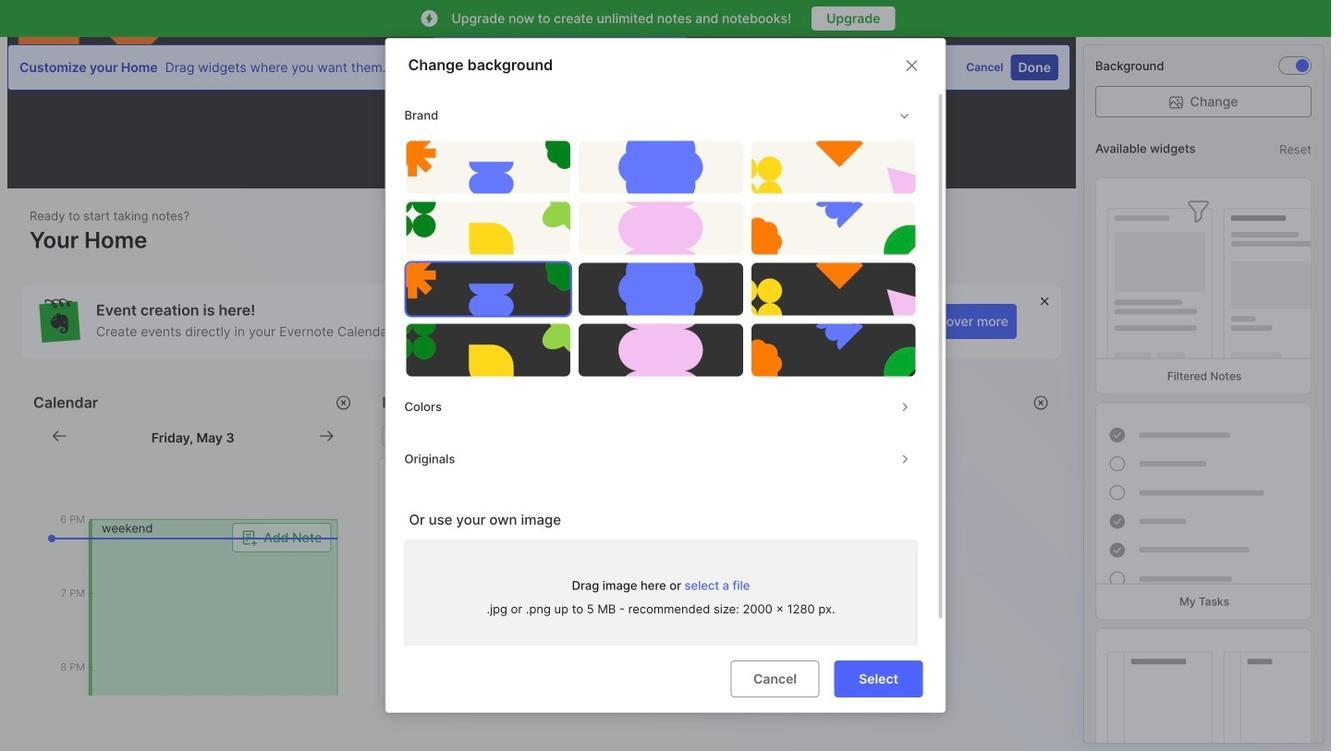 Task type: describe. For each thing, give the bounding box(es) containing it.
close image
[[901, 55, 923, 77]]



Task type: vqa. For each thing, say whether or not it's contained in the screenshot.
OR in Easily Sort By Due Date, Note, Or Assigned Status Using This View And More.
no



